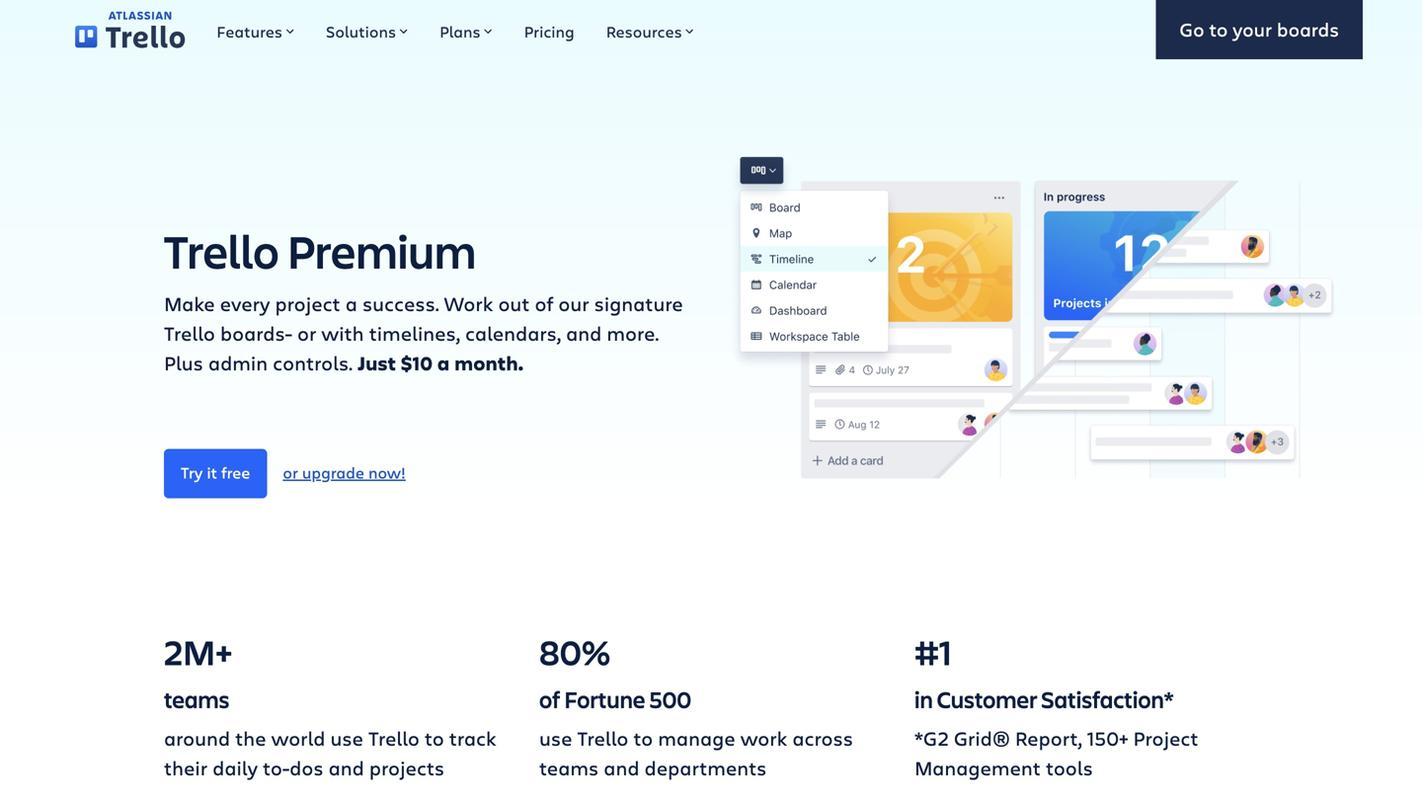 Task type: vqa. For each thing, say whether or not it's contained in the screenshot.
illustration of Timeline view, an essential feature of Trello for business tools image
yes



Task type: locate. For each thing, give the bounding box(es) containing it.
use
[[330, 725, 364, 752], [540, 725, 573, 752]]

a
[[346, 290, 358, 317], [438, 350, 450, 376]]

2 horizontal spatial and
[[604, 755, 640, 781]]

0 vertical spatial a
[[346, 290, 358, 317]]

try
[[181, 462, 203, 483]]

our
[[559, 290, 590, 317]]

illustration of timeline view, an essential feature of trello for business tools image
[[727, 142, 1353, 502]]

1 horizontal spatial to
[[634, 725, 653, 752]]

tools
[[1046, 755, 1094, 781]]

150+
[[1088, 725, 1129, 752]]

of left our
[[535, 290, 554, 317]]

of inside make every project a success. work out of our signature trello boards- or with timelines, calendars, and more. plus admin controls.
[[535, 290, 554, 317]]

use right world
[[330, 725, 364, 752]]

2 horizontal spatial to
[[1210, 16, 1229, 42]]

trello inside make every project a success. work out of our signature trello boards- or with timelines, calendars, and more. plus admin controls.
[[164, 320, 215, 346]]

and down fortune on the bottom left of the page
[[604, 755, 640, 781]]

or down project
[[297, 320, 317, 346]]

now!
[[369, 462, 406, 483]]

0 horizontal spatial a
[[346, 290, 358, 317]]

1 use from the left
[[330, 725, 364, 752]]

a right $10
[[438, 350, 450, 376]]

0 horizontal spatial teams
[[164, 684, 230, 715]]

to inside 2m+ teams around the world use trello to track their daily to-dos and projects
[[425, 725, 444, 752]]

and down our
[[566, 320, 602, 346]]

around
[[164, 725, 230, 752]]

0 horizontal spatial and
[[329, 755, 364, 781]]

2m+ teams around the world use trello to track their daily to-dos and projects
[[164, 629, 497, 781]]

to down 500
[[634, 725, 653, 752]]

in
[[915, 684, 934, 715]]

solutions button
[[310, 0, 424, 59]]

0 horizontal spatial use
[[330, 725, 364, 752]]

1 horizontal spatial and
[[566, 320, 602, 346]]

teams down fortune on the bottom left of the page
[[540, 755, 599, 781]]

teams up 'around'
[[164, 684, 230, 715]]

a up with
[[346, 290, 358, 317]]

customer
[[937, 684, 1038, 715]]

0 vertical spatial teams
[[164, 684, 230, 715]]

trello
[[164, 219, 279, 282], [164, 320, 215, 346], [369, 725, 420, 752], [578, 725, 629, 752]]

trello down fortune on the bottom left of the page
[[578, 725, 629, 752]]

teams
[[164, 684, 230, 715], [540, 755, 599, 781]]

1 vertical spatial teams
[[540, 755, 599, 781]]

work
[[444, 290, 493, 317]]

just
[[358, 350, 396, 376]]

1 vertical spatial of
[[540, 684, 561, 715]]

0 vertical spatial or
[[297, 320, 317, 346]]

satisfaction*
[[1042, 684, 1175, 715]]

1 vertical spatial a
[[438, 350, 450, 376]]

more.
[[607, 320, 659, 346]]

a inside make every project a success. work out of our signature trello boards- or with timelines, calendars, and more. plus admin controls.
[[346, 290, 358, 317]]

of inside "80% of fortune 500 use trello to manage work across teams and departments"
[[540, 684, 561, 715]]

to left track
[[425, 725, 444, 752]]

use down fortune on the bottom left of the page
[[540, 725, 573, 752]]

every
[[220, 290, 270, 317]]

or inside make every project a success. work out of our signature trello boards- or with timelines, calendars, and more. plus admin controls.
[[297, 320, 317, 346]]

trello down make
[[164, 320, 215, 346]]

resources button
[[591, 0, 710, 59]]

and right "dos"
[[329, 755, 364, 781]]

of
[[535, 290, 554, 317], [540, 684, 561, 715]]

track
[[449, 725, 497, 752]]

trello up projects
[[369, 725, 420, 752]]

#1 in customer satisfaction* *g2 grid® report, 150+ project management tools
[[915, 629, 1199, 781]]

make
[[164, 290, 215, 317]]

teams inside 2m+ teams around the world use trello to track their daily to-dos and projects
[[164, 684, 230, 715]]

2 use from the left
[[540, 725, 573, 752]]

or
[[297, 320, 317, 346], [283, 462, 298, 483]]

manage
[[658, 725, 736, 752]]

plans
[[440, 21, 481, 42]]

1 horizontal spatial teams
[[540, 755, 599, 781]]

fortune
[[565, 684, 646, 715]]

free
[[221, 462, 250, 483]]

of down 80%
[[540, 684, 561, 715]]

use inside 2m+ teams around the world use trello to track their daily to-dos and projects
[[330, 725, 364, 752]]

grid®
[[954, 725, 1011, 752]]

solutions
[[326, 21, 396, 42]]

1 horizontal spatial use
[[540, 725, 573, 752]]

to
[[1210, 16, 1229, 42], [425, 725, 444, 752], [634, 725, 653, 752]]

to right the go
[[1210, 16, 1229, 42]]

your
[[1233, 16, 1273, 42]]

and
[[566, 320, 602, 346], [329, 755, 364, 781], [604, 755, 640, 781]]

go
[[1180, 16, 1205, 42]]

features button
[[201, 0, 310, 59]]

just $10 a month.
[[358, 350, 524, 376]]

0 horizontal spatial to
[[425, 725, 444, 752]]

or left upgrade
[[283, 462, 298, 483]]

0 vertical spatial of
[[535, 290, 554, 317]]

boards
[[1278, 16, 1340, 42]]

1 horizontal spatial a
[[438, 350, 450, 376]]

and inside make every project a success. work out of our signature trello boards- or with timelines, calendars, and more. plus admin controls.
[[566, 320, 602, 346]]

work
[[741, 725, 788, 752]]

calendars,
[[465, 320, 561, 346]]

the
[[235, 725, 266, 752]]

with
[[322, 320, 364, 346]]

trello up every
[[164, 219, 279, 282]]



Task type: describe. For each thing, give the bounding box(es) containing it.
it
[[207, 462, 217, 483]]

2m+
[[164, 629, 232, 675]]

out
[[498, 290, 530, 317]]

plans button
[[424, 0, 509, 59]]

trello inside 2m+ teams around the world use trello to track their daily to-dos and projects
[[369, 725, 420, 752]]

project
[[1134, 725, 1199, 752]]

and inside 2m+ teams around the world use trello to track their daily to-dos and projects
[[329, 755, 364, 781]]

pricing link
[[509, 0, 591, 59]]

or upgrade now! link
[[267, 450, 422, 498]]

admin
[[208, 349, 268, 376]]

month.
[[455, 350, 524, 376]]

try it free link
[[164, 449, 267, 499]]

across
[[793, 725, 854, 752]]

departments
[[645, 755, 767, 781]]

500
[[650, 684, 692, 715]]

world
[[271, 725, 326, 752]]

project
[[275, 290, 341, 317]]

timelines,
[[369, 320, 460, 346]]

1 vertical spatial or
[[283, 462, 298, 483]]

signature
[[594, 290, 683, 317]]

dos
[[290, 755, 324, 781]]

pricing
[[524, 21, 575, 42]]

80% of fortune 500 use trello to manage work across teams and departments
[[540, 629, 854, 781]]

teams inside "80% of fortune 500 use trello to manage work across teams and departments"
[[540, 755, 599, 781]]

or upgrade now!
[[283, 462, 406, 483]]

try it free
[[181, 462, 250, 483]]

and inside "80% of fortune 500 use trello to manage work across teams and departments"
[[604, 755, 640, 781]]

trello premium
[[164, 219, 476, 282]]

$10
[[401, 350, 433, 376]]

success.
[[363, 290, 439, 317]]

features
[[217, 21, 283, 42]]

daily
[[213, 755, 258, 781]]

use inside "80% of fortune 500 use trello to manage work across teams and departments"
[[540, 725, 573, 752]]

boards-
[[220, 320, 292, 346]]

to-
[[263, 755, 290, 781]]

upgrade
[[302, 462, 365, 483]]

their
[[164, 755, 208, 781]]

to inside go to your boards "link"
[[1210, 16, 1229, 42]]

80%
[[540, 629, 611, 675]]

#1
[[915, 629, 953, 675]]

plus
[[164, 349, 203, 376]]

go to your boards link
[[1157, 0, 1364, 59]]

resources
[[606, 21, 683, 42]]

trello inside "80% of fortune 500 use trello to manage work across teams and departments"
[[578, 725, 629, 752]]

to inside "80% of fortune 500 use trello to manage work across teams and departments"
[[634, 725, 653, 752]]

report,
[[1016, 725, 1083, 752]]

premium
[[287, 219, 476, 282]]

atlassian trello image
[[75, 11, 185, 48]]

projects
[[369, 755, 445, 781]]

go to your boards
[[1180, 16, 1340, 42]]

*g2
[[915, 725, 949, 752]]

controls.
[[273, 349, 353, 376]]

make every project a success. work out of our signature trello boards- or with timelines, calendars, and more. plus admin controls.
[[164, 290, 683, 376]]

management
[[915, 755, 1041, 781]]



